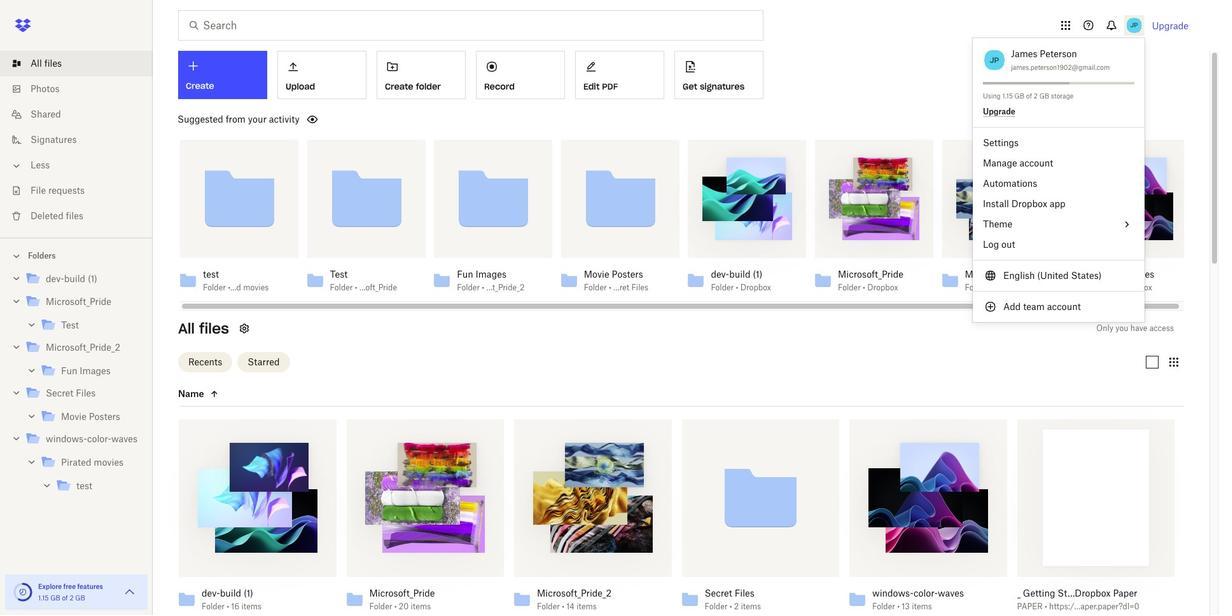 Task type: locate. For each thing, give the bounding box(es) containing it.
of left storage
[[1026, 92, 1032, 100]]

edit pdf
[[583, 81, 618, 92]]

all files up the photos
[[31, 58, 62, 69]]

signatures link
[[10, 127, 153, 153]]

• inside 'microsoft_pride_2 folder • 14 items'
[[562, 602, 564, 612]]

folder
[[203, 283, 226, 293], [330, 283, 353, 293], [457, 283, 480, 293], [584, 283, 607, 293], [711, 283, 734, 293], [838, 283, 861, 293], [965, 283, 988, 293], [1092, 283, 1115, 293], [202, 602, 225, 612], [369, 602, 392, 612], [537, 602, 560, 612], [705, 602, 728, 612], [872, 602, 895, 612]]

folder inside the secret files folder • 2 items
[[705, 602, 728, 612]]

storage
[[1051, 92, 1074, 100]]

0 vertical spatial upgrade
[[1152, 20, 1189, 31]]

gb up upgrade button
[[1015, 92, 1025, 100]]

secret for secret files folder • 2 items
[[705, 588, 732, 599]]

files inside movie posters folder • …ret files
[[632, 283, 648, 293]]

progress bar
[[983, 82, 1069, 85]]

microsoft_pride
[[838, 269, 904, 280], [46, 297, 111, 307], [369, 588, 435, 599]]

2 inside the secret files folder • 2 items
[[734, 602, 739, 612]]

1 folder • dropbox button from the left
[[711, 283, 778, 293]]

paper
[[1113, 588, 1137, 599]]

2 horizontal spatial dev-
[[711, 269, 729, 280]]

items down microsoft_pride_2 button
[[577, 602, 597, 612]]

movie inside the movie posters "link"
[[61, 412, 86, 423]]

movie for movie posters folder • …ret files
[[584, 269, 609, 280]]

starred
[[248, 357, 280, 367]]

1 horizontal spatial all files
[[178, 320, 229, 338]]

0 horizontal spatial test
[[76, 481, 92, 492]]

0 vertical spatial files
[[632, 283, 648, 293]]

files up the photos
[[44, 58, 62, 69]]

secret
[[46, 388, 73, 399], [705, 588, 732, 599]]

items inside dev-build (1) folder • 16 items
[[241, 602, 262, 612]]

0 horizontal spatial microsoft_pride button
[[369, 588, 476, 600]]

secret inside group
[[46, 388, 73, 399]]

1 vertical spatial dev-build (1) button
[[202, 588, 308, 600]]

only
[[1097, 324, 1114, 333]]

waves for windows-color-waves
[[111, 434, 137, 445]]

suggested from your activity
[[178, 114, 300, 125]]

0 vertical spatial movie
[[584, 269, 609, 280]]

1 horizontal spatial of
[[1026, 92, 1032, 100]]

movies right •…d
[[243, 283, 269, 293]]

folder inside microsoft_pride folder • 20 items
[[369, 602, 392, 612]]

1 horizontal spatial test
[[203, 269, 219, 280]]

(united
[[1037, 270, 1069, 281]]

• inside windo…-waves folder • dropbox
[[1117, 283, 1119, 293]]

2 horizontal spatial waves
[[1128, 269, 1154, 280]]

0 horizontal spatial windows-
[[46, 434, 87, 445]]

0 vertical spatial movies
[[243, 283, 269, 293]]

0 vertical spatial windows-
[[46, 434, 87, 445]]

folder, secret files row
[[677, 420, 839, 616]]

1 horizontal spatial posters
[[612, 269, 643, 280]]

1 horizontal spatial waves
[[938, 588, 964, 599]]

fun images button
[[457, 269, 524, 281]]

0 horizontal spatial color-
[[87, 434, 111, 445]]

2 for using
[[1034, 92, 1038, 100]]

14
[[567, 602, 575, 612]]

13
[[902, 602, 910, 612]]

automations link
[[973, 174, 1145, 194]]

dev-build (1) button for dev-build (1) folder • 16 items
[[202, 588, 308, 600]]

posters
[[612, 269, 643, 280], [89, 412, 120, 423]]

2 for secret
[[734, 602, 739, 612]]

test for test folder •…d movies
[[203, 269, 219, 280]]

secret files button
[[705, 588, 811, 600]]

using
[[983, 92, 1001, 100]]

0 vertical spatial images
[[476, 269, 506, 280]]

files inside group
[[76, 388, 96, 399]]

app
[[1050, 199, 1066, 209]]

• inside microsoft_pride folder • dropbox
[[863, 283, 865, 293]]

files inside all files link
[[44, 58, 62, 69]]

2 horizontal spatial files
[[735, 588, 755, 599]]

0 horizontal spatial upgrade
[[983, 107, 1015, 116]]

dev- inside dev-build (1) folder • 16 items
[[202, 588, 220, 599]]

items inside the secret files folder • 2 items
[[741, 602, 761, 612]]

upgrade right account menu "image"
[[1152, 20, 1189, 31]]

1 vertical spatial test
[[76, 481, 92, 492]]

(1) inside dev-build (1) folder • dropbox
[[753, 269, 762, 280]]

2 horizontal spatial 2
[[1034, 92, 1038, 100]]

group
[[0, 265, 153, 507]]

files
[[632, 283, 648, 293], [76, 388, 96, 399], [735, 588, 755, 599]]

0 vertical spatial microsoft_pride
[[838, 269, 904, 280]]

name button
[[178, 387, 285, 402]]

microsoft_pride inside row
[[369, 588, 435, 599]]

microsoft_pride_2 inside group
[[46, 342, 120, 353]]

0 horizontal spatial build
[[64, 274, 85, 284]]

0 horizontal spatial microsoft_pride
[[46, 297, 111, 307]]

dev- inside dev-build (1) folder • dropbox
[[711, 269, 729, 280]]

requests
[[48, 185, 85, 196]]

4 folder • dropbox button from the left
[[1092, 283, 1159, 293]]

1 vertical spatial account
[[1047, 302, 1081, 312]]

account right team
[[1047, 302, 1081, 312]]

4 items from the left
[[741, 602, 761, 612]]

1 horizontal spatial dev-build (1) button
[[711, 269, 778, 281]]

all up the photos
[[31, 58, 42, 69]]

folder • dropbox button for dev-
[[711, 283, 778, 293]]

2 inside explore free features 1.15 gb of 2 gb
[[70, 595, 74, 603]]

0 horizontal spatial 2
[[70, 595, 74, 603]]

dev-build (1) button inside 'row'
[[202, 588, 308, 600]]

1 horizontal spatial secret
[[705, 588, 732, 599]]

folder inside "micros…pride_2 folder • dropbox"
[[965, 283, 988, 293]]

1 vertical spatial microsoft_pride_2
[[537, 588, 612, 599]]

windows- for windows-color-waves
[[46, 434, 87, 445]]

3 items from the left
[[577, 602, 597, 612]]

1 vertical spatial images
[[80, 366, 111, 377]]

build for dev-build (1) folder • 16 items
[[220, 588, 241, 599]]

1 horizontal spatial microsoft_pride
[[369, 588, 435, 599]]

paper
[[1017, 602, 1043, 612]]

folder inside the fun images folder • …t_pride_2
[[457, 283, 480, 293]]

movie posters link
[[41, 409, 143, 426]]

quota usage element
[[13, 583, 33, 603]]

test up microsoft_pride_2 link
[[61, 320, 79, 331]]

posters for movie posters
[[89, 412, 120, 423]]

3 folder • dropbox button from the left
[[965, 283, 1032, 293]]

0 vertical spatial secret
[[46, 388, 73, 399]]

dev- inside 'link'
[[46, 274, 64, 284]]

movies up test link
[[94, 458, 124, 468]]

test down the pirated movies "link"
[[76, 481, 92, 492]]

0 vertical spatial microsoft_pride_2
[[46, 342, 120, 353]]

1 vertical spatial all files
[[178, 320, 229, 338]]

movie up folder • …ret files button
[[584, 269, 609, 280]]

• inside the secret files folder • 2 items
[[730, 602, 732, 612]]

0 horizontal spatial files
[[76, 388, 96, 399]]

build inside dev-build (1) folder • 16 items
[[220, 588, 241, 599]]

all files up recents
[[178, 320, 229, 338]]

2 vertical spatial waves
[[938, 588, 964, 599]]

images up secret files link
[[80, 366, 111, 377]]

1 horizontal spatial files
[[632, 283, 648, 293]]

fun
[[457, 269, 473, 280], [61, 366, 77, 377]]

build inside 'link'
[[64, 274, 85, 284]]

0 horizontal spatial of
[[62, 595, 68, 603]]

•
[[355, 283, 357, 293], [482, 283, 484, 293], [609, 283, 611, 293], [736, 283, 738, 293], [863, 283, 865, 293], [990, 283, 992, 293], [1117, 283, 1119, 293], [227, 602, 229, 612], [394, 602, 397, 612], [562, 602, 564, 612], [730, 602, 732, 612], [897, 602, 900, 612], [1045, 602, 1047, 612]]

gb left storage
[[1039, 92, 1049, 100]]

0 vertical spatial files
[[44, 58, 62, 69]]

2 items from the left
[[411, 602, 431, 612]]

0 horizontal spatial 1.15
[[38, 595, 49, 603]]

1 horizontal spatial build
[[220, 588, 241, 599]]

images up folder • …t_pride_2 button at the left top of the page
[[476, 269, 506, 280]]

fun up secret files
[[61, 366, 77, 377]]

1 vertical spatial microsoft_pride button
[[369, 588, 476, 600]]

movie inside movie posters folder • …ret files
[[584, 269, 609, 280]]

from
[[226, 114, 246, 125]]

windows- for windows-color-waves folder • 13 items
[[872, 588, 914, 599]]

gb
[[1015, 92, 1025, 100], [1039, 92, 1049, 100], [50, 595, 60, 603], [75, 595, 85, 603]]

microsoft_pride_2 inside row
[[537, 588, 612, 599]]

0 vertical spatial waves
[[1128, 269, 1154, 280]]

1.15 down explore
[[38, 595, 49, 603]]

folder • …t_pride_2 button
[[457, 283, 525, 293]]

test inside "test folder •…d movies"
[[203, 269, 219, 280]]

2 horizontal spatial (1)
[[753, 269, 762, 280]]

test up "folder • …oft_pride" button
[[330, 269, 348, 280]]

folder
[[416, 81, 441, 92]]

0 horizontal spatial images
[[80, 366, 111, 377]]

files down 'file requests' link
[[66, 211, 83, 221]]

windows- up "pirated"
[[46, 434, 87, 445]]

windows- inside the windows-color-waves folder • 13 items
[[872, 588, 914, 599]]

1 vertical spatial microsoft_pride
[[46, 297, 111, 307]]

2 down secret files "button"
[[734, 602, 739, 612]]

items right 16 on the bottom left
[[241, 602, 262, 612]]

add team account link
[[973, 297, 1145, 318]]

2 folder • dropbox button from the left
[[838, 283, 905, 293]]

0 horizontal spatial test
[[61, 320, 79, 331]]

0 horizontal spatial all
[[31, 58, 42, 69]]

you
[[1116, 324, 1129, 333]]

0 horizontal spatial movie
[[61, 412, 86, 423]]

0 horizontal spatial fun
[[61, 366, 77, 377]]

1 vertical spatial upgrade
[[983, 107, 1015, 116]]

microsoft_pride button for microsoft_pride folder • dropbox
[[838, 269, 905, 281]]

(1) for dev-build (1)
[[88, 274, 97, 284]]

files inside the secret files folder • 2 items
[[735, 588, 755, 599]]

(1) for dev-build (1) folder • 16 items
[[244, 588, 253, 599]]

(1)
[[753, 269, 762, 280], [88, 274, 97, 284], [244, 588, 253, 599]]

2 horizontal spatial build
[[729, 269, 751, 280]]

files for deleted files link
[[66, 211, 83, 221]]

1 horizontal spatial test
[[330, 269, 348, 280]]

1 horizontal spatial 2
[[734, 602, 739, 612]]

0 vertical spatial 1.15
[[1002, 92, 1013, 100]]

fun inside the fun images folder • …t_pride_2
[[457, 269, 473, 280]]

1 horizontal spatial dev-
[[202, 588, 220, 599]]

dropbox
[[1012, 199, 1047, 209], [740, 283, 771, 293], [867, 283, 898, 293], [994, 283, 1025, 293], [1122, 283, 1152, 293]]

2 horizontal spatial microsoft_pride
[[838, 269, 904, 280]]

of down free
[[62, 595, 68, 603]]

1 vertical spatial test
[[61, 320, 79, 331]]

color- for windows-color-waves
[[87, 434, 111, 445]]

folder inside "test folder •…d movies"
[[203, 283, 226, 293]]

0 horizontal spatial all files
[[31, 58, 62, 69]]

1 vertical spatial all
[[178, 320, 195, 338]]

items
[[241, 602, 262, 612], [411, 602, 431, 612], [577, 602, 597, 612], [741, 602, 761, 612], [912, 602, 932, 612]]

all inside list item
[[31, 58, 42, 69]]

less image
[[10, 160, 23, 172]]

test for test
[[76, 481, 92, 492]]

fun inside fun images link
[[61, 366, 77, 377]]

(1) inside dev-build (1) folder • 16 items
[[244, 588, 253, 599]]

peterson
[[1040, 48, 1077, 59]]

0 vertical spatial test
[[203, 269, 219, 280]]

1.15
[[1002, 92, 1013, 100], [38, 595, 49, 603]]

movie posters
[[61, 412, 120, 423]]

microsoft_pride_2 up 14
[[537, 588, 612, 599]]

dev- for dev-build (1)
[[46, 274, 64, 284]]

build inside dev-build (1) folder • dropbox
[[729, 269, 751, 280]]

0 vertical spatial account
[[1020, 158, 1053, 169]]

create folder
[[385, 81, 441, 92]]

0 vertical spatial color-
[[87, 434, 111, 445]]

build
[[729, 269, 751, 280], [64, 274, 85, 284], [220, 588, 241, 599]]

2
[[1034, 92, 1038, 100], [70, 595, 74, 603], [734, 602, 739, 612]]

account down settings link
[[1020, 158, 1053, 169]]

1 horizontal spatial windows-
[[872, 588, 914, 599]]

test up folder •…d movies button
[[203, 269, 219, 280]]

posters inside "link"
[[89, 412, 120, 423]]

1.15 right using
[[1002, 92, 1013, 100]]

2 left storage
[[1034, 92, 1038, 100]]

0 vertical spatial microsoft_pride button
[[838, 269, 905, 281]]

movies
[[243, 283, 269, 293], [94, 458, 124, 468]]

items down windows-color-waves button
[[912, 602, 932, 612]]

2 vertical spatial files
[[199, 320, 229, 338]]

1 vertical spatial fun
[[61, 366, 77, 377]]

access
[[1150, 324, 1174, 333]]

0 horizontal spatial secret
[[46, 388, 73, 399]]

1 vertical spatial secret
[[705, 588, 732, 599]]

0 horizontal spatial movies
[[94, 458, 124, 468]]

record button
[[476, 51, 565, 99]]

waves inside the windows-color-waves folder • 13 items
[[938, 588, 964, 599]]

get
[[683, 81, 697, 92]]

build for dev-build (1) folder • dropbox
[[729, 269, 751, 280]]

https:/…aper.paper?dl=0
[[1049, 602, 1140, 612]]

…ret
[[613, 283, 629, 293]]

0 horizontal spatial dev-
[[46, 274, 64, 284]]

1 horizontal spatial microsoft_pride button
[[838, 269, 905, 281]]

dev-build (1)
[[46, 274, 97, 284]]

files inside deleted files link
[[66, 211, 83, 221]]

0 horizontal spatial microsoft_pride_2
[[46, 342, 120, 353]]

items inside the windows-color-waves folder • 13 items
[[912, 602, 932, 612]]

color-
[[87, 434, 111, 445], [914, 588, 938, 599]]

1 horizontal spatial images
[[476, 269, 506, 280]]

folder • dropbox button for windo…-
[[1092, 283, 1159, 293]]

1 horizontal spatial (1)
[[244, 588, 253, 599]]

fun up folder • …t_pride_2 button at the left top of the page
[[457, 269, 473, 280]]

0 vertical spatial posters
[[612, 269, 643, 280]]

log out link
[[973, 235, 1145, 255]]

dropbox image
[[10, 13, 36, 38]]

posters up windows-color-waves
[[89, 412, 120, 423]]

movie down secret files
[[61, 412, 86, 423]]

1 vertical spatial movies
[[94, 458, 124, 468]]

5 items from the left
[[912, 602, 932, 612]]

dev-build (1) link
[[25, 271, 143, 288]]

(1) inside 'link'
[[88, 274, 97, 284]]

1 horizontal spatial microsoft_pride_2
[[537, 588, 612, 599]]

0 vertical spatial all
[[31, 58, 42, 69]]

1 vertical spatial waves
[[111, 434, 137, 445]]

recents button
[[178, 352, 232, 373]]

shared
[[31, 109, 61, 120]]

items right 20
[[411, 602, 431, 612]]

0 vertical spatial fun
[[457, 269, 473, 280]]

1 horizontal spatial color-
[[914, 588, 938, 599]]

1 horizontal spatial fun
[[457, 269, 473, 280]]

folder • dropbox button
[[711, 283, 778, 293], [838, 283, 905, 293], [965, 283, 1032, 293], [1092, 283, 1159, 293]]

1 vertical spatial movie
[[61, 412, 86, 423]]

color- inside the windows-color-waves folder • 13 items
[[914, 588, 938, 599]]

install dropbox app
[[983, 199, 1066, 209]]

microsoft_pride_2 button
[[537, 588, 644, 600]]

waves inside group
[[111, 434, 137, 445]]

recents
[[188, 357, 222, 367]]

upgrade down using
[[983, 107, 1015, 116]]

2 down free
[[70, 595, 74, 603]]

pdf
[[602, 81, 618, 92]]

0 horizontal spatial posters
[[89, 412, 120, 423]]

0 vertical spatial dev-build (1) button
[[711, 269, 778, 281]]

secret inside the secret files folder • 2 items
[[705, 588, 732, 599]]

list
[[0, 43, 153, 238]]

1 horizontal spatial movie
[[584, 269, 609, 280]]

• inside "micros…pride_2 folder • dropbox"
[[990, 283, 992, 293]]

james
[[1011, 48, 1038, 59]]

test inside test link
[[61, 320, 79, 331]]

explore
[[38, 583, 62, 591]]

microsoft_pride folder • 20 items
[[369, 588, 435, 612]]

test
[[330, 269, 348, 280], [61, 320, 79, 331]]

microsoft_pride button inside folder, microsoft_pride row
[[369, 588, 476, 600]]

test button
[[330, 269, 397, 281]]

1 items from the left
[[241, 602, 262, 612]]

1.15 inside explore free features 1.15 gb of 2 gb
[[38, 595, 49, 603]]

features
[[77, 583, 103, 591]]

1 vertical spatial posters
[[89, 412, 120, 423]]

all files
[[31, 58, 62, 69], [178, 320, 229, 338]]

settings link
[[973, 133, 1145, 153]]

1 vertical spatial color-
[[914, 588, 938, 599]]

english (united states) menu item
[[973, 266, 1145, 286]]

free
[[63, 583, 76, 591]]

folder inside windo…-waves folder • dropbox
[[1092, 283, 1115, 293]]

files up recents
[[199, 320, 229, 338]]

0 horizontal spatial files
[[44, 58, 62, 69]]

secret files
[[46, 388, 96, 399]]

theme menu item
[[973, 214, 1145, 235]]

posters up …ret
[[612, 269, 643, 280]]

test for test
[[61, 320, 79, 331]]

microsoft_pride for microsoft_pride folder • dropbox
[[838, 269, 904, 280]]

microsoft_pride_2 down test link
[[46, 342, 120, 353]]

posters inside movie posters folder • …ret files
[[612, 269, 643, 280]]

• inside the windows-color-waves folder • 13 items
[[897, 602, 900, 612]]

folder, microsoft_pride_2 row
[[509, 420, 672, 616]]

dropbox inside "micros…pride_2 folder • dropbox"
[[994, 283, 1025, 293]]

items down secret files "button"
[[741, 602, 761, 612]]

windows- inside group
[[46, 434, 87, 445]]

• inside movie posters folder • …ret files
[[609, 283, 611, 293]]

windows- up 13
[[872, 588, 914, 599]]

images inside the fun images folder • …t_pride_2
[[476, 269, 506, 280]]

0 vertical spatial all files
[[31, 58, 62, 69]]

0 horizontal spatial dev-build (1) button
[[202, 588, 308, 600]]

account
[[1020, 158, 1053, 169], [1047, 302, 1081, 312]]

2 vertical spatial microsoft_pride
[[369, 588, 435, 599]]

waves
[[1128, 269, 1154, 280], [111, 434, 137, 445], [938, 588, 964, 599]]

waves for windows-color-waves folder • 13 items
[[938, 588, 964, 599]]

all up recents
[[178, 320, 195, 338]]

microsoft_pride_2 link
[[25, 340, 143, 357]]

1 vertical spatial files
[[66, 211, 83, 221]]

test inside test folder • …oft_pride
[[330, 269, 348, 280]]



Task type: vqa. For each thing, say whether or not it's contained in the screenshot.


Task type: describe. For each thing, give the bounding box(es) containing it.
fun images link
[[41, 363, 143, 381]]

get signatures button
[[674, 51, 764, 99]]

1 horizontal spatial 1.15
[[1002, 92, 1013, 100]]

fun for fun images folder • …t_pride_2
[[457, 269, 473, 280]]

micros…pride_2
[[965, 269, 1031, 280]]

photos link
[[10, 76, 153, 102]]

windows-color-waves
[[46, 434, 137, 445]]

2 horizontal spatial files
[[199, 320, 229, 338]]

images for fun images folder • …t_pride_2
[[476, 269, 506, 280]]

folder • …ret files button
[[584, 283, 651, 293]]

list containing all files
[[0, 43, 153, 238]]

signatures
[[31, 134, 77, 145]]

less
[[31, 160, 50, 171]]

fun images folder • …t_pride_2
[[457, 269, 525, 293]]

file requests
[[31, 185, 85, 196]]

•…d
[[228, 283, 241, 293]]

folder inside dev-build (1) folder • dropbox
[[711, 283, 734, 293]]

_ getting st…dropbox paper button
[[1017, 588, 1142, 600]]

manage account link
[[973, 153, 1145, 174]]

folder inside microsoft_pride folder • dropbox
[[838, 283, 861, 293]]

waves inside windo…-waves folder • dropbox
[[1128, 269, 1154, 280]]

test link
[[56, 479, 143, 496]]

using 1.15 gb of 2 gb storage
[[983, 92, 1074, 100]]

dropbox inside microsoft_pride folder • dropbox
[[867, 283, 898, 293]]

microsoft_pride_2 for microsoft_pride_2
[[46, 342, 120, 353]]

movies inside "test folder •…d movies"
[[243, 283, 269, 293]]

• inside dev-build (1) folder • 16 items
[[227, 602, 229, 612]]

• inside microsoft_pride folder • 20 items
[[394, 602, 397, 612]]

folder, windows-color-waves row
[[844, 420, 1007, 616]]

james.peterson1902@gmail.com
[[1011, 64, 1110, 71]]

microsoft_pride for microsoft_pride
[[46, 297, 111, 307]]

files for secret files folder • 2 items
[[735, 588, 755, 599]]

items inside microsoft_pride folder • 20 items
[[411, 602, 431, 612]]

windo…-waves button
[[1092, 269, 1159, 281]]

secret files folder • 2 items
[[705, 588, 761, 612]]

secret for secret files
[[46, 388, 73, 399]]

settings
[[983, 137, 1019, 148]]

gb down features
[[75, 595, 85, 603]]

jp button
[[983, 47, 1006, 73]]

english (united states)
[[1003, 270, 1102, 281]]

name
[[178, 388, 204, 399]]

windows-color-waves link
[[25, 431, 143, 449]]

folder, microsoft_pride row
[[341, 420, 504, 616]]

automations
[[983, 178, 1037, 189]]

gb down explore
[[50, 595, 60, 603]]

pirated movies link
[[41, 455, 143, 472]]

test for test folder • …oft_pride
[[330, 269, 348, 280]]

• inside _ getting st…dropbox paper paper • https:/…aper.paper?dl=0
[[1045, 602, 1047, 612]]

log
[[983, 239, 999, 250]]

add team account
[[1003, 302, 1081, 312]]

folder • …oft_pride button
[[330, 283, 397, 293]]

theme
[[983, 219, 1012, 230]]

movie for movie posters
[[61, 412, 86, 423]]

st…dropbox
[[1058, 588, 1111, 599]]

folder • dropbox button for micros…pride_2
[[965, 283, 1032, 293]]

1 horizontal spatial all
[[178, 320, 195, 338]]

files for all files link
[[44, 58, 62, 69]]

manage account
[[983, 158, 1053, 169]]

dropbox inside windo…-waves folder • dropbox
[[1122, 283, 1152, 293]]

microsoft_pride link
[[25, 294, 143, 311]]

_
[[1017, 588, 1021, 599]]

english
[[1003, 270, 1035, 281]]

signatures
[[700, 81, 745, 92]]

posters for movie posters folder • …ret files
[[612, 269, 643, 280]]

of inside explore free features 1.15 gb of 2 gb
[[62, 595, 68, 603]]

folder • dropbox button for microsoft_pride
[[838, 283, 905, 293]]

dev-build (1) button for dev-build (1) folder • dropbox
[[711, 269, 778, 281]]

folder inside the windows-color-waves folder • 13 items
[[872, 602, 895, 612]]

have
[[1131, 324, 1148, 333]]

choose a language: image
[[983, 269, 998, 284]]

dev- for dev-build (1) folder • 16 items
[[202, 588, 220, 599]]

photos
[[31, 83, 59, 94]]

deleted
[[31, 211, 63, 221]]

1 horizontal spatial upgrade
[[1152, 20, 1189, 31]]

create folder button
[[377, 51, 466, 99]]

folder inside movie posters folder • …ret files
[[584, 283, 607, 293]]

windows-color-waves folder • 13 items
[[872, 588, 964, 612]]

install
[[983, 199, 1009, 209]]

out
[[1002, 239, 1015, 250]]

windows-color-waves button
[[872, 588, 979, 600]]

…t_pride_2
[[486, 283, 525, 293]]

account menu image
[[1124, 15, 1145, 36]]

microsoft_pride_2 folder • 14 items
[[537, 588, 612, 612]]

• inside test folder • …oft_pride
[[355, 283, 357, 293]]

upgrade link
[[1152, 20, 1189, 31]]

microsoft_pride button for microsoft_pride folder • 20 items
[[369, 588, 476, 600]]

test folder •…d movies
[[203, 269, 269, 293]]

all files link
[[10, 51, 153, 76]]

build for dev-build (1)
[[64, 274, 85, 284]]

folder inside dev-build (1) folder • 16 items
[[202, 602, 225, 612]]

add
[[1003, 302, 1021, 312]]

upgrade button
[[983, 107, 1015, 117]]

files for secret files
[[76, 388, 96, 399]]

20
[[399, 602, 409, 612]]

images for fun images
[[80, 366, 111, 377]]

dev-build (1) folder • dropbox
[[711, 269, 771, 293]]

dev- for dev-build (1) folder • dropbox
[[711, 269, 729, 280]]

fun for fun images
[[61, 366, 77, 377]]

…oft_pride
[[359, 283, 397, 293]]

micros…pride_2 button
[[965, 269, 1032, 281]]

dropbox inside dev-build (1) folder • dropbox
[[740, 283, 771, 293]]

states)
[[1071, 270, 1102, 281]]

record
[[484, 81, 515, 92]]

deleted files
[[31, 211, 83, 221]]

deleted files link
[[10, 204, 153, 229]]

edit
[[583, 81, 600, 92]]

microsoft_pride for microsoft_pride folder • 20 items
[[369, 588, 435, 599]]

secret files link
[[25, 386, 143, 403]]

file
[[31, 185, 46, 196]]

movies inside "link"
[[94, 458, 124, 468]]

16
[[231, 602, 239, 612]]

items inside 'microsoft_pride_2 folder • 14 items'
[[577, 602, 597, 612]]

microsoft_pride_2 for microsoft_pride_2 folder • 14 items
[[537, 588, 612, 599]]

all files list item
[[0, 51, 153, 76]]

movie posters button
[[584, 269, 651, 281]]

pirated movies
[[61, 458, 124, 468]]

folder, dev-build (1) row
[[174, 420, 336, 616]]

(1) for dev-build (1) folder • dropbox
[[753, 269, 762, 280]]

folder inside 'microsoft_pride_2 folder • 14 items'
[[537, 602, 560, 612]]

starred button
[[237, 352, 290, 373]]

• inside dev-build (1) folder • dropbox
[[736, 283, 738, 293]]

team
[[1023, 302, 1045, 312]]

color- for windows-color-waves folder • 13 items
[[914, 588, 938, 599]]

group containing dev-build (1)
[[0, 265, 153, 507]]

activity
[[269, 114, 300, 125]]

file, _ getting started with dropbox paper.paper row
[[1012, 420, 1175, 616]]

pirated
[[61, 458, 91, 468]]

getting
[[1023, 588, 1055, 599]]

all files inside list item
[[31, 58, 62, 69]]

• inside the fun images folder • …t_pride_2
[[482, 283, 484, 293]]

folder inside test folder • …oft_pride
[[330, 283, 353, 293]]

edit pdf button
[[575, 51, 664, 99]]

folders button
[[0, 246, 153, 265]]

windo…-
[[1092, 269, 1128, 280]]

0 vertical spatial of
[[1026, 92, 1032, 100]]

folder •…d movies button
[[203, 283, 270, 293]]



